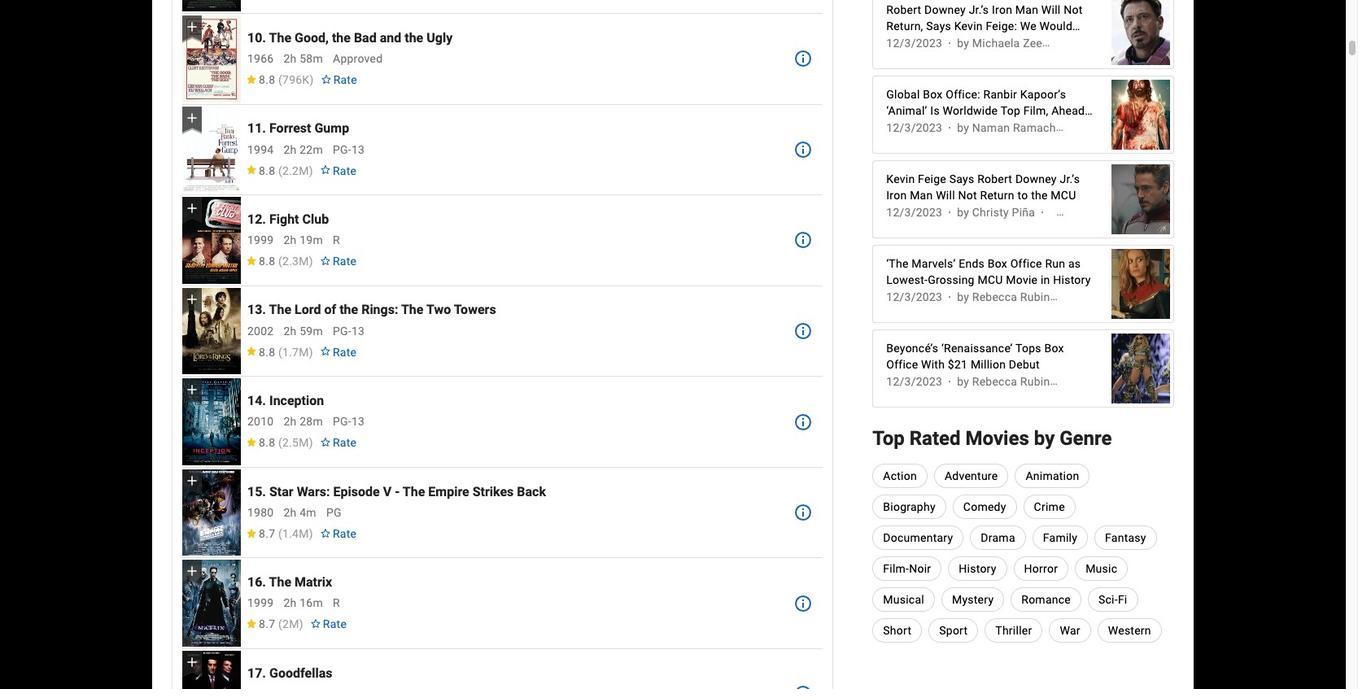 Task type: vqa. For each thing, say whether or not it's contained in the screenshot.
Get tickets to the right
no



Task type: locate. For each thing, give the bounding box(es) containing it.
6 group from the top
[[182, 469, 241, 556]]

3 12/3/2023 from the top
[[887, 206, 943, 219]]

rubin for debut
[[1020, 376, 1050, 389]]

group
[[182, 16, 241, 102], [182, 106, 241, 193], [182, 197, 241, 284], [182, 288, 241, 375], [182, 379, 241, 465], [182, 469, 241, 556], [182, 560, 241, 647], [182, 651, 241, 689]]

1 vertical spatial will
[[936, 189, 955, 202]]

adventure
[[945, 470, 998, 483]]

1 vertical spatial rebecca
[[972, 376, 1017, 389]]

rate button for good,
[[314, 65, 364, 94]]

0 vertical spatial box
[[923, 88, 943, 101]]

2 12/3/2023 from the top
[[887, 122, 943, 135]]

imdb rating: 8.8 element down 1994
[[246, 164, 313, 177]]

0 horizontal spatial of
[[324, 302, 336, 318]]

image image for 'the marvels' ends box office run as lowest-grossing mcu movie in history
[[1112, 241, 1170, 328]]

0 horizontal spatial jr.'s
[[969, 3, 989, 16]]

1 vertical spatial 8.7
[[259, 618, 275, 631]]

1999 for 16.
[[247, 597, 274, 610]]

0 vertical spatial imdb rating: 8.7 element
[[246, 527, 313, 540]]

2h for 16.
[[284, 597, 297, 610]]

13 down 13. the lord of the rings: the two towers link
[[352, 324, 365, 337]]

59m
[[300, 324, 323, 337]]

0 vertical spatial 8.7
[[259, 527, 275, 540]]

1 horizontal spatial box
[[988, 257, 1008, 270]]

pg-13 for gump
[[333, 143, 365, 156]]

star inline image left the "8.8 ( 2.3m )" at the top left
[[246, 256, 257, 265]]

downey
[[925, 3, 966, 16], [1016, 173, 1057, 186]]

8.8 for 14.
[[259, 436, 275, 449]]

robert up return
[[978, 173, 1013, 186]]

2 2h from the top
[[284, 143, 297, 156]]

2 add image from the top
[[184, 382, 200, 398]]

add image
[[184, 19, 200, 35], [184, 110, 200, 126], [184, 200, 200, 217], [184, 563, 200, 580]]

short button
[[873, 619, 922, 643]]

group for 12. fight club
[[182, 197, 241, 284]]

rubin
[[1020, 291, 1050, 304], [1020, 376, 1050, 389]]

says
[[926, 20, 951, 33], [950, 173, 975, 186]]

( for 10.
[[278, 73, 282, 86]]

rebecca
[[972, 291, 1017, 304], [972, 376, 1017, 389]]

add image for 16. the matrix
[[184, 563, 200, 580]]

group for 14. inception
[[182, 379, 241, 465]]

sci-fi
[[1099, 593, 1128, 606]]

3 imdb rating: 8.8 element from the top
[[246, 255, 313, 268]]

see more information about star wars: episode v - the empire strikes back image
[[794, 503, 813, 523]]

0 horizontal spatial mcu
[[978, 274, 1003, 287]]

mystery
[[952, 593, 994, 606]]

19m
[[300, 234, 323, 247]]

1 vertical spatial star border inline image
[[320, 256, 331, 265]]

0 horizontal spatial office
[[887, 358, 918, 371]]

8.8 for 11.
[[259, 164, 275, 177]]

0 horizontal spatial top
[[873, 427, 905, 450]]

1 horizontal spatial jr.'s
[[1060, 173, 1080, 186]]

1 horizontal spatial history
[[1053, 274, 1091, 287]]

man down 'feige'
[[910, 189, 933, 202]]

says up ''magically'
[[926, 20, 951, 33]]

1 vertical spatial not
[[958, 189, 977, 202]]

1 13 from the top
[[352, 143, 365, 156]]

by rebecca rubin for debut
[[957, 376, 1050, 389]]

2 rubin from the top
[[1020, 376, 1050, 389]]

fi
[[1118, 593, 1128, 606]]

star inline image
[[246, 75, 257, 84], [246, 165, 257, 175], [246, 256, 257, 265], [246, 347, 257, 356], [246, 438, 257, 447], [246, 529, 257, 538]]

robert de niro, ray liotta, and joe pesci in goodfellas (1990) image
[[182, 651, 241, 689]]

1 image image from the top
[[1112, 0, 1170, 74]]

0 vertical spatial will
[[1042, 3, 1061, 16]]

1 8.7 from the top
[[259, 527, 275, 540]]

see more information about the matrix image
[[794, 594, 813, 613]]

star inline image
[[246, 619, 257, 628]]

says right 'feige'
[[950, 173, 975, 186]]

robert up return,
[[887, 3, 922, 16]]

box inside the beyoncé's 'renaissance' tops box office with $21 million debut
[[1045, 342, 1064, 355]]

0 horizontal spatial history
[[959, 562, 997, 575]]

1 vertical spatial kevin
[[887, 173, 915, 186]]

0 vertical spatial top
[[1001, 104, 1021, 117]]

movies
[[966, 427, 1029, 450]]

8.8 down the 2002 on the top left of page
[[259, 346, 275, 359]]

downey up to
[[1016, 173, 1057, 186]]

star border inline image down 16m on the left of the page
[[310, 619, 321, 628]]

1 vertical spatial downey
[[1016, 173, 1057, 186]]

2 rebecca from the top
[[972, 376, 1017, 389]]

) down 58m
[[310, 73, 314, 86]]

rate button right 796k on the top of the page
[[314, 65, 364, 94]]

8.8 for 13.
[[259, 346, 275, 359]]

1 horizontal spatial iron
[[992, 3, 1013, 16]]

1 vertical spatial 1999
[[247, 597, 274, 610]]

iron inside kevin feige says robert downey jr.'s iron man will not return to the mcu
[[887, 189, 907, 202]]

1 2h from the top
[[284, 52, 297, 65]]

) for matrix
[[299, 618, 303, 631]]

8.7 ( 2m )
[[259, 618, 303, 631]]

group for 16. the matrix
[[182, 560, 241, 647]]

) down the 19m
[[309, 255, 313, 268]]

17. goodfellas link
[[247, 665, 332, 681]]

marvels'
[[912, 257, 956, 270]]

rubin down in
[[1020, 291, 1050, 304]]

will inside kevin feige says robert downey jr.'s iron man will not return to the mcu
[[936, 189, 955, 202]]

2 pg- from the top
[[333, 324, 352, 337]]

pg- down gump
[[333, 143, 352, 156]]

3 add image from the top
[[184, 200, 200, 217]]

mystery button
[[942, 588, 1004, 612]]

not inside kevin feige says robert downey jr.'s iron man will not return to the mcu
[[958, 189, 977, 202]]

star inline image for 14. inception
[[246, 438, 257, 447]]

return
[[980, 189, 1015, 202]]

12/3/2023 for kevin feige says robert downey jr.'s iron man will not return to the mcu
[[887, 206, 943, 219]]

1 vertical spatial pg-13
[[333, 324, 365, 337]]

4 star inline image from the top
[[246, 347, 257, 356]]

2 imdb rating: 8.7 element from the top
[[246, 618, 303, 631]]

office inside the beyoncé's 'renaissance' tops box office with $21 million debut
[[887, 358, 918, 371]]

4 2h from the top
[[284, 324, 297, 337]]

0 vertical spatial says
[[926, 20, 951, 33]]

0 horizontal spatial will
[[936, 189, 955, 202]]

8.7 for 15.
[[259, 527, 275, 540]]

1 horizontal spatial mcu
[[1051, 189, 1076, 202]]

1 vertical spatial mcu
[[978, 274, 1003, 287]]

lord
[[295, 302, 321, 318]]

) for wars:
[[309, 527, 313, 540]]

the right '13.'
[[269, 302, 291, 318]]

group left 1994
[[182, 106, 241, 193]]

6 star inline image from the top
[[246, 529, 257, 538]]

comedy
[[963, 501, 1006, 514]]

1 horizontal spatial of
[[887, 121, 897, 134]]

2h down forrest
[[284, 143, 297, 156]]

by naman ramachandran
[[957, 122, 1092, 135]]

by rebecca rubin down "million"
[[957, 376, 1050, 389]]

3 2h from the top
[[284, 234, 297, 247]]

1 by rebecca rubin from the top
[[957, 291, 1050, 304]]

0 horizontal spatial not
[[958, 189, 977, 202]]

by down "worldwide"
[[957, 122, 969, 135]]

top down ranbir
[[1001, 104, 1021, 117]]

worldwide
[[943, 104, 998, 117]]

star border inline image down the 19m
[[320, 256, 331, 265]]

rate down 16m on the left of the page
[[323, 618, 347, 631]]

3 star inline image from the top
[[246, 256, 257, 265]]

22m
[[300, 143, 323, 156]]

box right ends
[[988, 257, 1008, 270]]

6 2h from the top
[[284, 506, 297, 519]]

2 star inline image from the top
[[246, 165, 257, 175]]

1 horizontal spatial top
[[1001, 104, 1021, 117]]

imdb rating: 8.8 element down 1966
[[246, 73, 314, 86]]

1 add image from the top
[[184, 19, 200, 35]]

3 pg- from the top
[[333, 415, 352, 428]]

top up action
[[873, 427, 905, 450]]

1 rebecca from the top
[[972, 291, 1017, 304]]

image image for global box office: ranbir kapoor's 'animal' is worldwide top film, ahead of 'napoleon,' 'hunger games'
[[1112, 72, 1170, 158]]

pg-13
[[333, 143, 365, 156], [333, 324, 365, 337], [333, 415, 365, 428]]

the left bad
[[332, 30, 351, 45]]

2 13 from the top
[[352, 324, 365, 337]]

the inside kevin feige says robert downey jr.'s iron man will not return to the mcu
[[1031, 189, 1048, 202]]

1 vertical spatial rubin
[[1020, 376, 1050, 389]]

2h down 16. the matrix link at the left bottom
[[284, 597, 297, 610]]

man inside kevin feige says robert downey jr.'s iron man will not return to the mcu
[[910, 189, 933, 202]]

r
[[333, 234, 340, 247], [333, 597, 340, 610]]

star border inline image for 10. the good, the bad and the ugly
[[320, 75, 332, 84]]

1 star border inline image from the top
[[320, 165, 331, 175]]

mcu
[[1051, 189, 1076, 202], [978, 274, 1003, 287]]

'animal'
[[887, 104, 927, 117]]

add image down leonardo dicaprio, tom berenger, michael caine, lukas haas, marion cotillard, joseph gordon-levitt, tom hardy, elliot page, ken watanabe, and dileep rao in inception (2010) image
[[184, 473, 200, 489]]

0 vertical spatial jr.'s
[[969, 3, 989, 16]]

imdb rating: 8.8 element down 2h 19m
[[246, 255, 313, 268]]

8.8 down 2010
[[259, 436, 275, 449]]

fantasy
[[1105, 531, 1146, 544]]

box right tops
[[1045, 342, 1064, 355]]

add image down tom hanks in forrest gump (1994) image
[[184, 200, 200, 217]]

0 vertical spatial by rebecca rubin
[[957, 291, 1050, 304]]

robert downey jr. in avengers: endgame (2019) image
[[1112, 156, 1170, 243]]

star inline image down the 1980
[[246, 529, 257, 538]]

1 pg- from the top
[[333, 143, 352, 156]]

0 vertical spatial 13
[[352, 143, 365, 156]]

1 horizontal spatial will
[[1042, 3, 1061, 16]]

1980
[[247, 506, 274, 519]]

2 8.8 from the top
[[259, 164, 275, 177]]

iron
[[992, 3, 1013, 16], [887, 189, 907, 202]]

imdb rating: 8.8 element for 10.
[[246, 73, 314, 86]]

group left 1966
[[182, 16, 241, 102]]

group left 17.
[[182, 651, 241, 689]]

1 vertical spatial jr.'s
[[1060, 173, 1080, 186]]

1 ( from the top
[[278, 73, 282, 86]]

imdb rating: 8.7 element down the 1980
[[246, 527, 313, 540]]

2 image image from the top
[[1112, 72, 1170, 158]]

top
[[1001, 104, 1021, 117], [873, 427, 905, 450]]

1 horizontal spatial kevin
[[954, 20, 983, 33]]

0 vertical spatial history
[[1053, 274, 1091, 287]]

star inline image down 2010
[[246, 438, 257, 447]]

robert inside robert downey jr.'s iron man will not return, says kevin feige: we would never 'magically undo' his death
[[887, 3, 922, 16]]

by rebecca rubin
[[957, 291, 1050, 304], [957, 376, 1050, 389]]

4 8.8 from the top
[[259, 346, 275, 359]]

musical
[[883, 593, 924, 606]]

star inline image down 1966
[[246, 75, 257, 84]]

5 8.8 from the top
[[259, 436, 275, 449]]

1 vertical spatial of
[[324, 302, 336, 318]]

4 12/3/2023 from the top
[[887, 291, 943, 304]]

13 for lord
[[352, 324, 365, 337]]

) down 22m
[[309, 164, 313, 177]]

man up we
[[1016, 3, 1039, 16]]

1 imdb rating: 8.7 element from the top
[[246, 527, 313, 540]]

box inside global box office: ranbir kapoor's 'animal' is worldwide top film, ahead of 'napoleon,' 'hunger games'
[[923, 88, 943, 101]]

iron inside robert downey jr.'s iron man will not return, says kevin feige: we would never 'magically undo' his death
[[992, 3, 1013, 16]]

mcu inside 'the marvels' ends box office run as lowest-grossing mcu movie in history
[[978, 274, 1003, 287]]

3 pg-13 from the top
[[333, 415, 365, 428]]

imdb rating: 8.7 element for star
[[246, 527, 313, 540]]

naman
[[972, 122, 1010, 135]]

add image down keanu reeves, laurence fishburne, joe pantoliano, and carrie-anne moss in the matrix (1999) image
[[184, 654, 200, 671]]

12/3/2023 down ''animal''
[[887, 122, 943, 135]]

4 add image from the top
[[184, 563, 200, 580]]

robert
[[887, 3, 922, 16], [978, 173, 1013, 186]]

(
[[278, 73, 282, 86], [278, 164, 282, 177], [278, 255, 282, 268], [278, 346, 282, 359], [278, 436, 282, 449], [278, 527, 282, 540], [278, 618, 282, 631]]

star inline image for 15. star wars: episode v - the empire strikes back
[[246, 529, 257, 538]]

1 horizontal spatial office
[[1011, 257, 1042, 270]]

1 horizontal spatial robert
[[978, 173, 1013, 186]]

imdb rating: 8.8 element
[[246, 73, 314, 86], [246, 164, 313, 177], [246, 255, 313, 268], [246, 346, 313, 359], [246, 436, 313, 449]]

12/3/2023 down "lowest-"
[[887, 291, 943, 304]]

group for 15. star wars: episode v - the empire strikes back
[[182, 469, 241, 556]]

2.2m
[[282, 164, 309, 177]]

pg- right 59m
[[333, 324, 352, 337]]

1 vertical spatial robert
[[978, 173, 1013, 186]]

see more information about forrest gump image
[[794, 140, 813, 159]]

28m
[[300, 415, 323, 428]]

kevin
[[954, 20, 983, 33], [887, 173, 915, 186]]

0 horizontal spatial kevin
[[887, 173, 915, 186]]

2h for 14.
[[284, 415, 297, 428]]

office inside 'the marvels' ends box office run as lowest-grossing mcu movie in history
[[1011, 257, 1042, 270]]

add image down the good, the bad and the ugly (1966) image
[[184, 110, 200, 126]]

5 ( from the top
[[278, 436, 282, 449]]

imdb rating: 8.7 element for the
[[246, 618, 303, 631]]

1 vertical spatial man
[[910, 189, 933, 202]]

8.7 right star inline icon
[[259, 618, 275, 631]]

1 vertical spatial r
[[333, 597, 340, 610]]

0 horizontal spatial downey
[[925, 3, 966, 16]]

2 1999 from the top
[[247, 597, 274, 610]]

3 group from the top
[[182, 197, 241, 284]]

add image down liv tyler, sean astin, christopher lee, elijah wood, viggo mortensen, miranda otto, ian mckellen, orlando bloom, john rhys-davies, and andy serkis in the lord of the rings: the two towers (2002) image
[[184, 382, 200, 398]]

star border inline image down pg
[[320, 529, 331, 538]]

group for 11. forrest gump
[[182, 106, 241, 193]]

13 right 28m
[[352, 415, 365, 428]]

1966
[[247, 52, 274, 65]]

5 imdb rating: 8.8 element from the top
[[246, 436, 313, 449]]

rebecca down "million"
[[972, 376, 1017, 389]]

2h 22m
[[284, 143, 323, 156]]

lowest-
[[887, 274, 928, 287]]

rate button right 2.5m
[[313, 428, 363, 457]]

0 vertical spatial office
[[1011, 257, 1042, 270]]

7 group from the top
[[182, 560, 241, 647]]

2h
[[284, 52, 297, 65], [284, 143, 297, 156], [284, 234, 297, 247], [284, 324, 297, 337], [284, 415, 297, 428], [284, 506, 297, 519], [284, 597, 297, 610]]

8.7 for 16.
[[259, 618, 275, 631]]

2 group from the top
[[182, 106, 241, 193]]

million
[[971, 358, 1006, 371]]

add image down liv tyler, sean astin, sean bean, elijah wood, cate blanchett, viggo mortensen, ian mckellen, orlando bloom, billy boyd, dominic monaghan, and john rhys-davies in the lord of the rings: the fellowship of the ring (2001) image at the top left of page
[[184, 19, 200, 35]]

1 vertical spatial 13
[[352, 324, 365, 337]]

1 8.8 from the top
[[259, 73, 275, 86]]

ahead
[[1052, 104, 1085, 117]]

war
[[1060, 624, 1081, 637]]

the good, the bad and the ugly (1966) image
[[182, 16, 241, 102]]

2 r from the top
[[333, 597, 340, 610]]

0 horizontal spatial robert
[[887, 3, 922, 16]]

pg- right 28m
[[333, 415, 352, 428]]

1 vertical spatial says
[[950, 173, 975, 186]]

box up is
[[923, 88, 943, 101]]

music button
[[1075, 557, 1128, 581]]

3 8.8 from the top
[[259, 255, 275, 268]]

ramachandran
[[1013, 122, 1092, 135]]

0 vertical spatial iron
[[992, 3, 1013, 16]]

rate down gump
[[333, 164, 357, 177]]

2 vertical spatial box
[[1045, 342, 1064, 355]]

star border inline image down 58m
[[320, 75, 332, 84]]

rate for gump
[[333, 164, 357, 177]]

star inline image for 11. forrest gump
[[246, 165, 257, 175]]

4 ( from the top
[[278, 346, 282, 359]]

1 pg-13 from the top
[[333, 143, 365, 156]]

rate for matrix
[[323, 618, 347, 631]]

0 horizontal spatial iron
[[887, 189, 907, 202]]

1 1999 from the top
[[247, 234, 274, 247]]

add image for 11. forrest gump
[[184, 110, 200, 126]]

adventure button
[[934, 464, 1009, 488]]

r right 16m on the left of the page
[[333, 597, 340, 610]]

16.
[[247, 575, 266, 590]]

0 vertical spatial mcu
[[1051, 189, 1076, 202]]

14.
[[247, 393, 266, 409]]

we
[[1020, 20, 1037, 33]]

imdb rating: 8.8 element for 11.
[[246, 164, 313, 177]]

12/3/2023 down 'feige'
[[887, 206, 943, 219]]

comedy button
[[953, 495, 1017, 519]]

image image
[[1112, 0, 1170, 74], [1112, 72, 1170, 158], [1112, 241, 1170, 328], [1112, 325, 1170, 412]]

0 horizontal spatial box
[[923, 88, 943, 101]]

8.8 left the 2.3m
[[259, 255, 275, 268]]

r for club
[[333, 234, 340, 247]]

star inline image inside imdb rating: 8.7 element
[[246, 529, 257, 538]]

the right 16.
[[269, 575, 291, 590]]

debut
[[1009, 358, 1040, 371]]

0 horizontal spatial man
[[910, 189, 933, 202]]

2m
[[282, 618, 299, 631]]

history down as
[[1053, 274, 1091, 287]]

2 vertical spatial star border inline image
[[320, 529, 331, 538]]

0 vertical spatial pg-
[[333, 143, 352, 156]]

iron up 'the
[[887, 189, 907, 202]]

0 vertical spatial pg-13
[[333, 143, 365, 156]]

) for club
[[309, 255, 313, 268]]

11.
[[247, 121, 266, 136]]

group left star inline icon
[[182, 560, 241, 647]]

4 image image from the top
[[1112, 325, 1170, 412]]

1 vertical spatial box
[[988, 257, 1008, 270]]

inception
[[269, 393, 324, 409]]

and
[[380, 30, 401, 45]]

sci-fi button
[[1088, 588, 1138, 612]]

7 2h from the top
[[284, 597, 297, 610]]

robert downey jr.'s iron man will not return, says kevin feige: we would never 'magically undo' his death
[[887, 3, 1083, 49]]

star border inline image for club
[[320, 256, 331, 265]]

star inline image for 12. fight club
[[246, 256, 257, 265]]

1 vertical spatial imdb rating: 8.7 element
[[246, 618, 303, 631]]

1 vertical spatial iron
[[887, 189, 907, 202]]

6 ( from the top
[[278, 527, 282, 540]]

8.8
[[259, 73, 275, 86], [259, 164, 275, 177], [259, 255, 275, 268], [259, 346, 275, 359], [259, 436, 275, 449]]

rate button right 1.4m
[[313, 519, 363, 548]]

2 vertical spatial pg-
[[333, 415, 352, 428]]

not up christy
[[958, 189, 977, 202]]

downey inside robert downey jr.'s iron man will not return, says kevin feige: we would never 'magically undo' his death
[[925, 3, 966, 16]]

musical button
[[873, 588, 935, 612]]

history up mystery
[[959, 562, 997, 575]]

3 add image from the top
[[184, 473, 200, 489]]

14. inception
[[247, 393, 324, 409]]

thriller button
[[985, 619, 1043, 643]]

) for lord
[[309, 346, 313, 359]]

2 add image from the top
[[184, 110, 200, 126]]

1 add image from the top
[[184, 291, 200, 307]]

4 imdb rating: 8.8 element from the top
[[246, 346, 313, 359]]

pg-13 right 28m
[[333, 415, 365, 428]]

0 vertical spatial not
[[1064, 3, 1083, 16]]

0 vertical spatial r
[[333, 234, 340, 247]]

global box office: ranbir kapoor's 'animal' is worldwide top film, ahead of 'napoleon,' 'hunger games'
[[887, 88, 1085, 134]]

1 horizontal spatial downey
[[1016, 173, 1057, 186]]

15. star wars: episode v - the empire strikes back
[[247, 484, 546, 499]]

of down ''animal''
[[887, 121, 897, 134]]

leonardo dicaprio, tom berenger, michael caine, lukas haas, marion cotillard, joseph gordon-levitt, tom hardy, elliot page, ken watanabe, and dileep rao in inception (2010) image
[[182, 379, 241, 465]]

office down beyoncé's
[[887, 358, 918, 371]]

rate button right 2.2m
[[313, 156, 363, 185]]

1 12/3/2023 from the top
[[887, 37, 943, 50]]

imdb rating: 8.8 element for 14.
[[246, 436, 313, 449]]

2 vertical spatial pg-13
[[333, 415, 365, 428]]

2 ( from the top
[[278, 164, 282, 177]]

8.8 ( 1.7m )
[[259, 346, 313, 359]]

man inside robert downey jr.'s iron man will not return, says kevin feige: we would never 'magically undo' his death
[[1016, 3, 1039, 16]]

see more information about fight club image
[[794, 231, 813, 250]]

matrix
[[295, 575, 332, 590]]

rubin for grossing
[[1020, 291, 1050, 304]]

0 vertical spatial 1999
[[247, 234, 274, 247]]

box inside 'the marvels' ends box office run as lowest-grossing mcu movie in history
[[988, 257, 1008, 270]]

star inline image down 1994
[[246, 165, 257, 175]]

jr.'s down ramachandran
[[1060, 173, 1080, 186]]

12/3/2023 for robert downey jr.'s iron man will not return, says kevin feige: we would never 'magically undo' his death
[[887, 37, 943, 50]]

not
[[1064, 3, 1083, 16], [958, 189, 977, 202]]

group left the 2002 on the top left of page
[[182, 288, 241, 375]]

rate for lord
[[333, 346, 357, 359]]

animation button
[[1015, 464, 1090, 488]]

0 vertical spatial of
[[887, 121, 897, 134]]

0 vertical spatial rebecca
[[972, 291, 1017, 304]]

star border inline image for 13. the lord of the rings: the two towers
[[320, 347, 331, 356]]

rate down pg
[[333, 527, 357, 540]]

jr.'s inside kevin feige says robert downey jr.'s iron man will not return to the mcu
[[1060, 173, 1080, 186]]

group left 2010
[[182, 379, 241, 465]]

0 vertical spatial downey
[[925, 3, 966, 16]]

1 vertical spatial pg-
[[333, 324, 352, 337]]

0 vertical spatial robert
[[887, 3, 922, 16]]

says inside kevin feige says robert downey jr.'s iron man will not return to the mcu
[[950, 173, 975, 186]]

mcu inside kevin feige says robert downey jr.'s iron man will not return to the mcu
[[1051, 189, 1076, 202]]

12/3/2023 down with
[[887, 376, 943, 389]]

3 image image from the top
[[1112, 241, 1170, 328]]

0 vertical spatial rubin
[[1020, 291, 1050, 304]]

add image down harrison ford, anthony daniels, carrie fisher, mark hamill, james earl jones, david prowse, kenny baker, and peter mayhew in star wars: episode v - the empire strikes back (1980) image
[[184, 563, 200, 580]]

1 r from the top
[[333, 234, 340, 247]]

robert inside kevin feige says robert downey jr.'s iron man will not return to the mcu
[[978, 173, 1013, 186]]

episode
[[333, 484, 380, 499]]

1 horizontal spatial not
[[1064, 3, 1083, 16]]

r right the 19m
[[333, 234, 340, 247]]

by left christy
[[957, 206, 969, 219]]

12. fight club link
[[247, 211, 329, 227]]

2 pg-13 from the top
[[333, 324, 365, 337]]

2 by rebecca rubin from the top
[[957, 376, 1050, 389]]

1 group from the top
[[182, 16, 241, 102]]

1 star inline image from the top
[[246, 75, 257, 84]]

of
[[887, 121, 897, 134], [324, 302, 336, 318]]

2h for 10.
[[284, 52, 297, 65]]

star border inline image down 28m
[[320, 438, 331, 447]]

top inside global box office: ranbir kapoor's 'animal' is worldwide top film, ahead of 'napoleon,' 'hunger games'
[[1001, 104, 1021, 117]]

13 right 22m
[[352, 143, 365, 156]]

2h for 15.
[[284, 506, 297, 519]]

4 group from the top
[[182, 288, 241, 375]]

brad pitt and edward norton in fight club (1999) image
[[182, 197, 241, 284]]

7 ( from the top
[[278, 618, 282, 631]]

star border inline image
[[320, 165, 331, 175], [320, 256, 331, 265], [320, 529, 331, 538]]

group for 10. the good, the bad and the ugly
[[182, 16, 241, 102]]

of right lord at the left of page
[[324, 302, 336, 318]]

rate button
[[314, 65, 364, 94], [313, 156, 363, 185], [313, 247, 363, 276], [313, 337, 363, 367], [313, 428, 363, 457], [313, 519, 363, 548], [303, 610, 353, 639]]

kevin up undo'
[[954, 20, 983, 33]]

0 vertical spatial star border inline image
[[320, 165, 331, 175]]

tom hanks in forrest gump (1994) image
[[182, 106, 241, 193]]

christy
[[972, 206, 1009, 219]]

0 vertical spatial man
[[1016, 3, 1039, 16]]

2 horizontal spatial box
[[1045, 342, 1064, 355]]

5 12/3/2023 from the top
[[887, 376, 943, 389]]

2h left 58m
[[284, 52, 297, 65]]

add image
[[184, 291, 200, 307], [184, 382, 200, 398], [184, 473, 200, 489], [184, 654, 200, 671]]

2 8.7 from the top
[[259, 618, 275, 631]]

1 imdb rating: 8.8 element from the top
[[246, 73, 314, 86]]

downey up ''magically'
[[925, 3, 966, 16]]

1 vertical spatial by rebecca rubin
[[957, 376, 1050, 389]]

) for good,
[[310, 73, 314, 86]]

rate right "1.7m"
[[333, 346, 357, 359]]

2 vertical spatial 13
[[352, 415, 365, 428]]

1 horizontal spatial man
[[1016, 3, 1039, 16]]

kevin inside kevin feige says robert downey jr.'s iron man will not return to the mcu
[[887, 173, 915, 186]]

1.7m
[[282, 346, 309, 359]]

2 imdb rating: 8.8 element from the top
[[246, 164, 313, 177]]

2 star border inline image from the top
[[320, 256, 331, 265]]

2h left 28m
[[284, 415, 297, 428]]

imdb rating: 8.8 element for 13.
[[246, 346, 313, 359]]

0 vertical spatial kevin
[[954, 20, 983, 33]]

11. forrest gump
[[247, 121, 349, 136]]

5 group from the top
[[182, 379, 241, 465]]

3 ( from the top
[[278, 255, 282, 268]]

imdb rating: 8.7 element
[[246, 527, 313, 540], [246, 618, 303, 631]]

12.
[[247, 211, 266, 227]]

13
[[352, 143, 365, 156], [352, 324, 365, 337], [352, 415, 365, 428]]

1 rubin from the top
[[1020, 291, 1050, 304]]

add image down brad pitt and edward norton in fight club (1999) image
[[184, 291, 200, 307]]

3 star border inline image from the top
[[320, 529, 331, 538]]

star border inline image
[[320, 75, 332, 84], [320, 347, 331, 356], [320, 438, 331, 447], [310, 619, 321, 628]]

1 vertical spatial history
[[959, 562, 997, 575]]

5 2h from the top
[[284, 415, 297, 428]]

star inline image down the 2002 on the top left of page
[[246, 347, 257, 356]]

imdb rating: 8.8 element down the 2002 on the top left of page
[[246, 346, 313, 359]]

1 vertical spatial office
[[887, 358, 918, 371]]

5 star inline image from the top
[[246, 438, 257, 447]]

rate down the approved
[[333, 73, 357, 86]]

will inside robert downey jr.'s iron man will not return, says kevin feige: we would never 'magically undo' his death
[[1042, 3, 1061, 16]]

the right to
[[1031, 189, 1048, 202]]



Task type: describe. For each thing, give the bounding box(es) containing it.
rate button for club
[[313, 247, 363, 276]]

imdb rating: 8.8 element for 12.
[[246, 255, 313, 268]]

star inline image for 10. the good, the bad and the ugly
[[246, 75, 257, 84]]

kevin inside robert downey jr.'s iron man will not return, says kevin feige: we would never 'magically undo' his death
[[954, 20, 983, 33]]

the left two
[[401, 302, 424, 318]]

kevin feige says robert downey jr.'s iron man will not return to the mcu
[[887, 173, 1080, 202]]

( for 16.
[[278, 618, 282, 631]]

downey inside kevin feige says robert downey jr.'s iron man will not return to the mcu
[[1016, 173, 1057, 186]]

by rebecca rubin for grossing
[[957, 291, 1050, 304]]

rate button for matrix
[[303, 610, 353, 639]]

2h for 13.
[[284, 324, 297, 337]]

forrest
[[269, 121, 311, 136]]

11. forrest gump link
[[247, 121, 349, 136]]

8.8 ( 2.2m )
[[259, 164, 313, 177]]

58m
[[300, 52, 323, 65]]

of inside global box office: ranbir kapoor's 'animal' is worldwide top film, ahead of 'napoleon,' 'hunger games'
[[887, 121, 897, 134]]

) down 28m
[[309, 436, 313, 449]]

pg- for lord
[[333, 324, 352, 337]]

-
[[395, 484, 400, 499]]

image image for beyoncé's 'renaissance' tops box office with $21 million debut
[[1112, 325, 1170, 412]]

horror
[[1024, 562, 1058, 575]]

history inside history button
[[959, 562, 997, 575]]

8.8 for 10.
[[259, 73, 275, 86]]

by for mcu
[[957, 291, 969, 304]]

family button
[[1033, 526, 1088, 550]]

piña
[[1012, 206, 1035, 219]]

8 group from the top
[[182, 651, 241, 689]]

harrison ford, anthony daniels, carrie fisher, mark hamill, james earl jones, david prowse, kenny baker, and peter mayhew in star wars: episode v - the empire strikes back (1980) image
[[182, 469, 241, 556]]

star border inline image for 14. inception
[[320, 438, 331, 447]]

add image for 12. fight club
[[184, 200, 200, 217]]

strikes
[[473, 484, 514, 499]]

see more information about inception image
[[794, 412, 813, 432]]

star
[[269, 484, 294, 499]]

) for gump
[[309, 164, 313, 177]]

action
[[883, 470, 917, 483]]

the for lord
[[269, 302, 291, 318]]

jr.'s inside robert downey jr.'s iron man will not return, says kevin feige: we would never 'magically undo' his death
[[969, 3, 989, 16]]

fight
[[269, 211, 299, 227]]

12/3/2023 for 'the marvels' ends box office run as lowest-grossing mcu movie in history
[[887, 291, 943, 304]]

romance button
[[1011, 588, 1082, 612]]

16. the matrix link
[[247, 575, 332, 590]]

by down $21
[[957, 376, 969, 389]]

8.8 for 12.
[[259, 255, 275, 268]]

documentary
[[883, 531, 953, 544]]

( for 14.
[[278, 436, 282, 449]]

'magically
[[920, 36, 973, 49]]

return,
[[887, 20, 923, 33]]

star inline image for 13. the lord of the rings: the two towers
[[246, 347, 257, 356]]

to
[[1018, 189, 1028, 202]]

star border inline image for 16. the matrix
[[310, 619, 321, 628]]

13. the lord of the rings: the two towers link
[[247, 302, 496, 318]]

see more information about goodfellas image
[[794, 685, 813, 689]]

13.
[[247, 302, 266, 318]]

empire
[[428, 484, 469, 499]]

10. the good, the bad and the ugly
[[247, 30, 453, 45]]

film,
[[1024, 104, 1049, 117]]

add image for 15. star wars: episode v - the empire strikes back
[[184, 473, 200, 489]]

pg-13 for lord
[[333, 324, 365, 337]]

office:
[[946, 88, 981, 101]]

history inside 'the marvels' ends box office run as lowest-grossing mcu movie in history
[[1053, 274, 1091, 287]]

noir
[[909, 562, 931, 575]]

rate for good,
[[333, 73, 357, 86]]

western button
[[1098, 619, 1162, 643]]

crime button
[[1023, 495, 1076, 519]]

( for 13.
[[278, 346, 282, 359]]

17.
[[247, 665, 266, 681]]

1 vertical spatial top
[[873, 427, 905, 450]]

box for 'renaissance'
[[1045, 342, 1064, 355]]

'hunger
[[960, 121, 1001, 134]]

beyoncé's 'renaissance' tops box office with $21 million debut
[[887, 342, 1064, 371]]

by for film,
[[957, 122, 969, 135]]

rate for wars:
[[333, 527, 357, 540]]

r for matrix
[[333, 597, 340, 610]]

( for 15.
[[278, 527, 282, 540]]

2h for 11.
[[284, 143, 297, 156]]

rebecca for debut
[[972, 376, 1017, 389]]

14. inception link
[[247, 393, 324, 409]]

goodfellas
[[269, 665, 332, 681]]

'the marvels' ends box office run as lowest-grossing mcu movie in history
[[887, 257, 1091, 287]]

kapoor's
[[1020, 88, 1066, 101]]

image image for robert downey jr.'s iron man will not return, says kevin feige: we would never 'magically undo' his death
[[1112, 0, 1170, 74]]

western
[[1108, 624, 1151, 637]]

two
[[426, 302, 451, 318]]

the right and
[[405, 30, 423, 45]]

feige:
[[986, 20, 1017, 33]]

box for marvels'
[[988, 257, 1008, 270]]

liv tyler, sean astin, sean bean, elijah wood, cate blanchett, viggo mortensen, ian mckellen, orlando bloom, billy boyd, dominic monaghan, and john rhys-davies in the lord of the rings: the fellowship of the ring (2001) image
[[182, 0, 241, 11]]

'napoleon,'
[[900, 121, 957, 134]]

add image for 13. the lord of the rings: the two towers
[[184, 291, 200, 307]]

thriller
[[996, 624, 1032, 637]]

rebecca for grossing
[[972, 291, 1017, 304]]

by for kevin
[[957, 37, 969, 50]]

see more information about the good, the bad and the ugly image
[[794, 49, 813, 69]]

rated
[[910, 427, 961, 450]]

group for 13. the lord of the rings: the two towers
[[182, 288, 241, 375]]

movie
[[1006, 274, 1038, 287]]

drama
[[981, 531, 1015, 544]]

by up animation 'button'
[[1034, 427, 1055, 450]]

pg- for gump
[[333, 143, 352, 156]]

ugly
[[427, 30, 453, 45]]

796k
[[282, 73, 310, 86]]

undo'
[[976, 36, 1005, 49]]

add image for 14. inception
[[184, 382, 200, 398]]

the right -
[[403, 484, 425, 499]]

never
[[887, 36, 917, 49]]

says inside robert downey jr.'s iron man will not return, says kevin feige: we would never 'magically undo' his death
[[926, 20, 951, 33]]

16m
[[300, 597, 323, 610]]

12/3/2023 for beyoncé's 'renaissance' tops box office with $21 million debut
[[887, 376, 943, 389]]

4 add image from the top
[[184, 654, 200, 671]]

2.5m
[[282, 436, 309, 449]]

office for with
[[887, 358, 918, 371]]

family
[[1043, 531, 1078, 544]]

rate button for gump
[[313, 156, 363, 185]]

( for 12.
[[278, 255, 282, 268]]

12/3/2023 for global box office: ranbir kapoor's 'animal' is worldwide top film, ahead of 'napoleon,' 'hunger games'
[[887, 122, 943, 135]]

music
[[1086, 562, 1118, 575]]

good,
[[295, 30, 329, 45]]

sci-
[[1099, 593, 1118, 606]]

rate button for lord
[[313, 337, 363, 367]]

animation
[[1026, 470, 1080, 483]]

games'
[[1004, 121, 1043, 134]]

star border inline image for wars:
[[320, 529, 331, 538]]

tops
[[1016, 342, 1042, 355]]

towers
[[454, 302, 496, 318]]

3 13 from the top
[[352, 415, 365, 428]]

not inside robert downey jr.'s iron man will not return, says kevin feige: we would never 'magically undo' his death
[[1064, 3, 1083, 16]]

the for good,
[[269, 30, 291, 45]]

by christy piña
[[957, 206, 1035, 219]]

ends
[[959, 257, 985, 270]]

2.3m
[[282, 255, 309, 268]]

sport
[[939, 624, 968, 637]]

horror button
[[1014, 557, 1069, 581]]

gump
[[314, 121, 349, 136]]

rate for club
[[333, 255, 357, 268]]

wars:
[[297, 484, 330, 499]]

2h for 12.
[[284, 234, 297, 247]]

film-noir button
[[873, 557, 942, 581]]

war button
[[1049, 619, 1091, 643]]

13 for gump
[[352, 143, 365, 156]]

17. goodfellas
[[247, 665, 332, 681]]

2h 59m
[[284, 324, 323, 337]]

his
[[1008, 36, 1026, 49]]

short
[[883, 624, 912, 637]]

add image for 10. the good, the bad and the ugly
[[184, 19, 200, 35]]

office for run
[[1011, 257, 1042, 270]]

v
[[383, 484, 392, 499]]

with
[[921, 358, 945, 371]]

global
[[887, 88, 920, 101]]

1999 for 12.
[[247, 234, 274, 247]]

sport button
[[929, 619, 978, 643]]

12. fight club
[[247, 211, 329, 227]]

by michaela zee
[[957, 37, 1043, 50]]

liv tyler, sean astin, christopher lee, elijah wood, viggo mortensen, miranda otto, ian mckellen, orlando bloom, john rhys-davies, and andy serkis in the lord of the rings: the two towers (2002) image
[[182, 288, 241, 375]]

history button
[[948, 557, 1007, 581]]

is
[[930, 104, 940, 117]]

( for 11.
[[278, 164, 282, 177]]

$21
[[948, 358, 968, 371]]

rate button for wars:
[[313, 519, 363, 548]]

fantasy button
[[1095, 526, 1157, 550]]

star border inline image for gump
[[320, 165, 331, 175]]

rate right 2.5m
[[333, 436, 357, 449]]

see more information about the lord of the rings: the two towers image
[[794, 321, 813, 341]]

biography button
[[873, 495, 946, 519]]

rings:
[[361, 302, 398, 318]]

keanu reeves, laurence fishburne, joe pantoliano, and carrie-anne moss in the matrix (1999) image
[[182, 560, 241, 647]]

the for matrix
[[269, 575, 291, 590]]

bad
[[354, 30, 377, 45]]

documentary button
[[873, 526, 964, 550]]

by for not
[[957, 206, 969, 219]]

would
[[1040, 20, 1073, 33]]

the left rings:
[[340, 302, 358, 318]]



